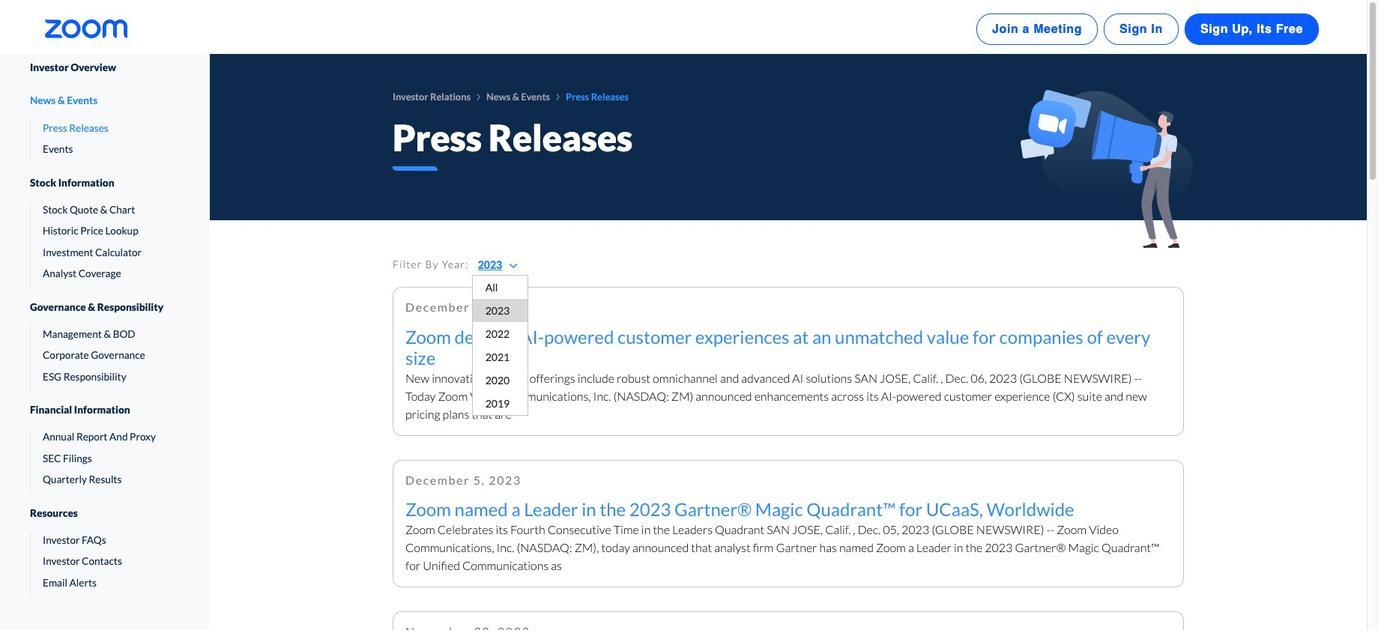 Task type: vqa. For each thing, say whether or not it's contained in the screenshot.


Task type: describe. For each thing, give the bounding box(es) containing it.
0 vertical spatial customer
[[618, 326, 692, 348]]

year:
[[442, 259, 469, 271]]

inc. inside "zoom named a leader in the 2023 gartner® magic quadrant™ for ucaas, worldwide zoom celebrates its fourth consecutive time in the leaders quadrant san jose, calif. , dec. 05, 2023 (globe newswire) -- zoom video communications, inc. (nasdaq: zm), today announced that analyst firm gartner has named zoom a leader in the 2023 gartner® magic quadrant™ for unified communications as"
[[497, 541, 515, 555]]

0 vertical spatial quadrant™
[[807, 499, 896, 521]]

annual report and proxy
[[43, 431, 156, 443]]

sign up, its free link
[[1185, 13, 1319, 45]]

time
[[614, 523, 639, 537]]

december 6, 2023
[[406, 300, 522, 314]]

zm),
[[575, 541, 599, 555]]

esg
[[43, 371, 62, 383]]

include
[[578, 371, 615, 385]]

0 horizontal spatial news & events
[[30, 95, 98, 107]]

2023 down worldwide
[[985, 541, 1013, 555]]

that inside "zoom named a leader in the 2023 gartner® magic quadrant™ for ucaas, worldwide zoom celebrates its fourth consecutive time in the leaders quadrant san jose, calif. , dec. 05, 2023 (globe newswire) -- zoom video communications, inc. (nasdaq: zm), today announced that analyst firm gartner has named zoom a leader in the 2023 gartner® magic quadrant™ for unified communications as"
[[691, 541, 712, 555]]

san inside "zoom named a leader in the 2023 gartner® magic quadrant™ for ucaas, worldwide zoom celebrates its fourth consecutive time in the leaders quadrant san jose, calif. , dec. 05, 2023 (globe newswire) -- zoom video communications, inc. (nasdaq: zm), today announced that analyst firm gartner has named zoom a leader in the 2023 gartner® magic quadrant™ for unified communications as"
[[767, 523, 790, 537]]

results
[[89, 474, 122, 486]]

all
[[486, 281, 498, 294]]

management & bod
[[43, 328, 135, 340]]

its inside zoom delivers ai-powered customer experiences at an unmatched value for companies of every size new innovative product offerings include robust omnichannel and advanced ai solutions san jose, calif. , dec. 06, 2023 (globe newswire) -- today zoom video communications, inc. (nasdaq: zm) announced enhancements across its ai-powered customer experience (cx) suite and new pricing plans that are
[[867, 389, 879, 403]]

0 horizontal spatial named
[[455, 499, 508, 521]]

video inside zoom delivers ai-powered customer experiences at an unmatched value for companies of every size new innovative product offerings include robust omnichannel and advanced ai solutions san jose, calif. , dec. 06, 2023 (globe newswire) -- today zoom video communications, inc. (nasdaq: zm) announced enhancements across its ai-powered customer experience (cx) suite and new pricing plans that are
[[470, 389, 500, 403]]

0 horizontal spatial news
[[30, 95, 56, 107]]

contacts
[[82, 556, 122, 568]]

investor overview link
[[30, 54, 180, 81]]

, inside "zoom named a leader in the 2023 gartner® magic quadrant™ for ucaas, worldwide zoom celebrates its fourth consecutive time in the leaders quadrant san jose, calif. , dec. 05, 2023 (globe newswire) -- zoom video communications, inc. (nasdaq: zm), today announced that analyst firm gartner has named zoom a leader in the 2023 gartner® magic quadrant™ for unified communications as"
[[853, 523, 856, 537]]

as
[[551, 559, 562, 573]]

2 vertical spatial for
[[406, 559, 421, 573]]

1 horizontal spatial governance
[[91, 350, 145, 362]]

2021
[[486, 351, 510, 364]]

& left chart
[[100, 204, 107, 216]]

zoom video communications, inc. logo image
[[45, 20, 127, 38]]

firm
[[753, 541, 774, 555]]

communications
[[463, 559, 549, 573]]

historic
[[43, 225, 78, 237]]

up,
[[1233, 22, 1253, 36]]

sign up, its free
[[1201, 22, 1304, 36]]

2 vertical spatial in
[[954, 541, 964, 555]]

& left bod
[[104, 328, 111, 340]]

consecutive
[[548, 523, 611, 537]]

san inside zoom delivers ai-powered customer experiences at an unmatched value for companies of every size new innovative product offerings include robust omnichannel and advanced ai solutions san jose, calif. , dec. 06, 2023 (globe newswire) -- today zoom video communications, inc. (nasdaq: zm) announced enhancements across its ai-powered customer experience (cx) suite and new pricing plans that are
[[855, 371, 878, 385]]

investor faqs
[[43, 535, 106, 547]]

quarterly results link
[[31, 472, 180, 488]]

for for companies
[[973, 326, 996, 348]]

governance & responsibility
[[30, 301, 164, 313]]

suite
[[1078, 389, 1103, 403]]

zoom up plans
[[438, 389, 468, 403]]

quarterly
[[43, 474, 87, 486]]

2 vertical spatial and
[[109, 431, 128, 443]]

stock quote & chart
[[43, 204, 135, 216]]

sec filings
[[43, 453, 92, 465]]

announced inside zoom delivers ai-powered customer experiences at an unmatched value for companies of every size new innovative product offerings include robust omnichannel and advanced ai solutions san jose, calif. , dec. 06, 2023 (globe newswire) -- today zoom video communications, inc. (nasdaq: zm) announced enhancements across its ai-powered customer experience (cx) suite and new pricing plans that are
[[696, 389, 752, 403]]

price
[[80, 225, 103, 237]]

jose, inside "zoom named a leader in the 2023 gartner® magic quadrant™ for ucaas, worldwide zoom celebrates its fourth consecutive time in the leaders quadrant san jose, calif. , dec. 05, 2023 (globe newswire) -- zoom video communications, inc. (nasdaq: zm), today announced that analyst firm gartner has named zoom a leader in the 2023 gartner® magic quadrant™ for unified communications as"
[[792, 523, 823, 537]]

zoom delivers ai-powered customer experiences at an unmatched value for companies of every size link
[[406, 326, 1151, 369]]

communications, inside "zoom named a leader in the 2023 gartner® magic quadrant™ for ucaas, worldwide zoom celebrates its fourth consecutive time in the leaders quadrant san jose, calif. , dec. 05, 2023 (globe newswire) -- zoom video communications, inc. (nasdaq: zm), today announced that analyst firm gartner has named zoom a leader in the 2023 gartner® magic quadrant™ for unified communications as"
[[406, 541, 494, 555]]

2 horizontal spatial press
[[566, 91, 589, 103]]

1 vertical spatial magic
[[1069, 541, 1100, 555]]

ucaas,
[[926, 499, 983, 521]]

faqs
[[82, 535, 106, 547]]

financial information link
[[30, 391, 180, 430]]

0 vertical spatial gartner®
[[675, 499, 752, 521]]

overview
[[71, 61, 116, 73]]

1 horizontal spatial a
[[909, 541, 914, 555]]

0 horizontal spatial ai-
[[520, 326, 544, 348]]

1 horizontal spatial news & events
[[487, 91, 550, 103]]

05,
[[883, 523, 900, 537]]

(nasdaq: inside zoom delivers ai-powered customer experiences at an unmatched value for companies of every size new innovative product offerings include robust omnichannel and advanced ai solutions san jose, calif. , dec. 06, 2023 (globe newswire) -- today zoom video communications, inc. (nasdaq: zm) announced enhancements across its ai-powered customer experience (cx) suite and new pricing plans that are
[[614, 389, 669, 403]]

2 vertical spatial the
[[966, 541, 983, 555]]

investment
[[43, 246, 93, 258]]

of
[[1087, 326, 1103, 348]]

1 vertical spatial leader
[[917, 541, 952, 555]]

1 horizontal spatial in
[[642, 523, 651, 537]]

relations
[[430, 91, 471, 103]]

email alerts
[[43, 577, 97, 589]]

its
[[1257, 22, 1273, 36]]

resources link
[[30, 494, 180, 533]]

investor relations link
[[393, 91, 471, 103]]

0 horizontal spatial powered
[[544, 326, 614, 348]]

zoom named a leader in the 2023 gartner® magic quadrant™ for ucaas, worldwide zoom celebrates its fourth consecutive time in the leaders quadrant san jose, calif. , dec. 05, 2023 (globe newswire) -- zoom video communications, inc. (nasdaq: zm), today announced that analyst firm gartner has named zoom a leader in the 2023 gartner® magic quadrant™ for unified communications as
[[406, 499, 1160, 573]]

zm)
[[672, 389, 694, 403]]

join
[[993, 22, 1019, 36]]

enhancements
[[755, 389, 829, 403]]

2020
[[486, 374, 510, 387]]

management
[[43, 328, 102, 340]]

press releases link
[[31, 121, 180, 136]]

filings
[[63, 453, 92, 465]]

email alerts link
[[31, 576, 180, 591]]

investor for investor contacts
[[43, 556, 80, 568]]

investment calculator
[[43, 246, 142, 258]]

announced inside "zoom named a leader in the 2023 gartner® magic quadrant™ for ucaas, worldwide zoom celebrates its fourth consecutive time in the leaders quadrant san jose, calif. , dec. 05, 2023 (globe newswire) -- zoom video communications, inc. (nasdaq: zm), today announced that analyst firm gartner has named zoom a leader in the 2023 gartner® magic quadrant™ for unified communications as"
[[633, 541, 689, 555]]

0 horizontal spatial the
[[600, 499, 626, 521]]

today
[[602, 541, 630, 555]]

financial information
[[30, 404, 130, 416]]

for for ucaas,
[[900, 499, 923, 521]]

robust
[[617, 371, 651, 385]]

dec. inside "zoom named a leader in the 2023 gartner® magic quadrant™ for ucaas, worldwide zoom celebrates its fourth consecutive time in the leaders quadrant san jose, calif. , dec. 05, 2023 (globe newswire) -- zoom video communications, inc. (nasdaq: zm), today announced that analyst firm gartner has named zoom a leader in the 2023 gartner® magic quadrant™ for unified communications as"
[[858, 523, 881, 537]]

2023 link
[[472, 257, 528, 275]]

press releases image
[[1021, 90, 1193, 248]]

investor contacts
[[43, 556, 122, 568]]

fourth
[[511, 523, 545, 537]]

1 horizontal spatial and
[[720, 371, 739, 385]]

1 vertical spatial ai-
[[881, 389, 897, 403]]

coverage
[[79, 268, 121, 280]]

gartner
[[776, 541, 817, 555]]

has
[[820, 541, 837, 555]]

2023 right 6,
[[486, 305, 510, 317]]

investor for investor faqs
[[43, 535, 80, 547]]

zoom delivers ai-powered customer experiences at an unmatched value for companies of every size new innovative product offerings include robust omnichannel and advanced ai solutions san jose, calif. , dec. 06, 2023 (globe newswire) -- today zoom video communications, inc. (nasdaq: zm) announced enhancements across its ai-powered customer experience (cx) suite and new pricing plans that are
[[406, 326, 1151, 421]]

annual
[[43, 431, 74, 443]]

calif. inside zoom delivers ai-powered customer experiences at an unmatched value for companies of every size new innovative product offerings include robust omnichannel and advanced ai solutions san jose, calif. , dec. 06, 2023 (globe newswire) -- today zoom video communications, inc. (nasdaq: zm) announced enhancements across its ai-powered customer experience (cx) suite and new pricing plans that are
[[913, 371, 939, 385]]

zoom named a leader in the 2023 gartner® magic quadrant™ for ucaas, worldwide link
[[406, 499, 1075, 521]]

unmatched
[[835, 326, 924, 348]]

governance & responsibility link
[[30, 288, 180, 327]]

events link
[[31, 142, 180, 157]]

& down investor overview on the left of page
[[58, 95, 65, 107]]

are
[[495, 407, 512, 421]]

1 vertical spatial named
[[840, 541, 874, 555]]

0 horizontal spatial press
[[43, 122, 67, 134]]

calculator
[[95, 246, 142, 258]]

historic price lookup link
[[31, 224, 180, 239]]

join a meeting link
[[977, 13, 1098, 45]]

investor faqs link
[[31, 533, 180, 548]]

investor for investor overview
[[30, 61, 69, 73]]

& right relations
[[513, 91, 519, 103]]

lookup
[[105, 225, 138, 237]]

quarterly results
[[43, 474, 122, 486]]

companies
[[1000, 326, 1084, 348]]

analyst coverage link
[[31, 266, 180, 282]]

1 vertical spatial responsibility
[[63, 371, 126, 383]]

zoom down worldwide
[[1057, 523, 1087, 537]]



Task type: locate. For each thing, give the bounding box(es) containing it.
ai- right across
[[881, 389, 897, 403]]

1 vertical spatial dec.
[[858, 523, 881, 537]]

0 horizontal spatial sign
[[1120, 22, 1148, 36]]

1 horizontal spatial gartner®
[[1015, 541, 1066, 555]]

investment calculator link
[[31, 245, 180, 260]]

investor inside 'link'
[[43, 556, 80, 568]]

0 vertical spatial december
[[406, 300, 470, 314]]

2023 up the time
[[630, 499, 671, 521]]

1 vertical spatial its
[[496, 523, 508, 537]]

for right value
[[973, 326, 996, 348]]

chart
[[109, 204, 135, 216]]

0 vertical spatial responsibility
[[97, 301, 164, 313]]

(nasdaq: inside "zoom named a leader in the 2023 gartner® magic quadrant™ for ucaas, worldwide zoom celebrates its fourth consecutive time in the leaders quadrant san jose, calif. , dec. 05, 2023 (globe newswire) -- zoom video communications, inc. (nasdaq: zm), today announced that analyst firm gartner has named zoom a leader in the 2023 gartner® magic quadrant™ for unified communications as"
[[517, 541, 572, 555]]

calif. up the has
[[826, 523, 851, 537]]

and left advanced
[[720, 371, 739, 385]]

0 vertical spatial a
[[1023, 22, 1030, 36]]

(cx)
[[1053, 389, 1076, 403]]

0 vertical spatial named
[[455, 499, 508, 521]]

information for quote
[[58, 177, 114, 189]]

0 horizontal spatial that
[[472, 407, 493, 421]]

information
[[58, 177, 114, 189], [74, 404, 130, 416]]

1 december from the top
[[406, 300, 470, 314]]

sign left in
[[1120, 22, 1148, 36]]

sign for sign in
[[1120, 22, 1148, 36]]

news & events down investor overview on the left of page
[[30, 95, 98, 107]]

gartner® down worldwide
[[1015, 541, 1066, 555]]

december 5, 2023
[[406, 473, 522, 487]]

sign in link
[[1104, 13, 1179, 45]]

2 horizontal spatial the
[[966, 541, 983, 555]]

governance up management
[[30, 301, 86, 313]]

1 vertical spatial announced
[[633, 541, 689, 555]]

1 horizontal spatial calif.
[[913, 371, 939, 385]]

0 horizontal spatial gartner®
[[675, 499, 752, 521]]

(globe up experience
[[1020, 371, 1062, 385]]

information up quote
[[58, 177, 114, 189]]

jose, inside zoom delivers ai-powered customer experiences at an unmatched value for companies of every size new innovative product offerings include robust omnichannel and advanced ai solutions san jose, calif. , dec. 06, 2023 (globe newswire) -- today zoom video communications, inc. (nasdaq: zm) announced enhancements across its ai-powered customer experience (cx) suite and new pricing plans that are
[[880, 371, 911, 385]]

0 vertical spatial leader
[[524, 499, 578, 521]]

0 vertical spatial the
[[600, 499, 626, 521]]

0 horizontal spatial customer
[[618, 326, 692, 348]]

announced
[[696, 389, 752, 403], [633, 541, 689, 555]]

calif. inside "zoom named a leader in the 2023 gartner® magic quadrant™ for ucaas, worldwide zoom celebrates its fourth consecutive time in the leaders quadrant san jose, calif. , dec. 05, 2023 (globe newswire) -- zoom video communications, inc. (nasdaq: zm), today announced that analyst firm gartner has named zoom a leader in the 2023 gartner® magic quadrant™ for unified communications as"
[[826, 523, 851, 537]]

the up the time
[[600, 499, 626, 521]]

0 vertical spatial announced
[[696, 389, 752, 403]]

0 horizontal spatial magic
[[756, 499, 803, 521]]

investor left overview
[[30, 61, 69, 73]]

magic up "firm"
[[756, 499, 803, 521]]

1 vertical spatial powered
[[897, 389, 942, 403]]

meeting
[[1034, 22, 1083, 36]]

gartner®
[[675, 499, 752, 521], [1015, 541, 1066, 555]]

report
[[76, 431, 108, 443]]

celebrates
[[438, 523, 494, 537]]

named up celebrates
[[455, 499, 508, 521]]

video inside "zoom named a leader in the 2023 gartner® magic quadrant™ for ucaas, worldwide zoom celebrates its fourth consecutive time in the leaders quadrant san jose, calif. , dec. 05, 2023 (globe newswire) -- zoom video communications, inc. (nasdaq: zm), today announced that analyst firm gartner has named zoom a leader in the 2023 gartner® magic quadrant™ for unified communications as"
[[1089, 523, 1119, 537]]

its left fourth
[[496, 523, 508, 537]]

magic
[[756, 499, 803, 521], [1069, 541, 1100, 555]]

leader down ucaas,
[[917, 541, 952, 555]]

1 vertical spatial that
[[691, 541, 712, 555]]

1 vertical spatial (nasdaq:
[[517, 541, 572, 555]]

zoom up unified
[[406, 523, 435, 537]]

stock for stock information
[[30, 177, 56, 189]]

0 vertical spatial ai-
[[520, 326, 544, 348]]

solutions
[[806, 371, 852, 385]]

0 vertical spatial ,
[[941, 371, 943, 385]]

0 vertical spatial governance
[[30, 301, 86, 313]]

zoom
[[406, 326, 451, 348], [438, 389, 468, 403], [406, 499, 451, 521], [406, 523, 435, 537], [1057, 523, 1087, 537], [876, 541, 906, 555]]

0 vertical spatial powered
[[544, 326, 614, 348]]

1 horizontal spatial news & events link
[[487, 91, 550, 103]]

analyst coverage
[[43, 268, 121, 280]]

financial
[[30, 404, 72, 416]]

2023 right 5,
[[489, 473, 522, 487]]

magic down worldwide
[[1069, 541, 1100, 555]]

sign for sign up, its free
[[1201, 22, 1229, 36]]

1 horizontal spatial quadrant™
[[1102, 541, 1160, 555]]

2 sign from the left
[[1201, 22, 1229, 36]]

the
[[600, 499, 626, 521], [653, 523, 670, 537], [966, 541, 983, 555]]

0 vertical spatial (globe
[[1020, 371, 1062, 385]]

releases
[[591, 91, 629, 103], [489, 116, 633, 159], [69, 122, 108, 134]]

quadrant™
[[807, 499, 896, 521], [1102, 541, 1160, 555]]

newswire) up suite
[[1064, 371, 1132, 385]]

0 vertical spatial video
[[470, 389, 500, 403]]

dec. left the 06,
[[946, 371, 969, 385]]

newswire) down worldwide
[[977, 523, 1045, 537]]

inc. inside zoom delivers ai-powered customer experiences at an unmatched value for companies of every size new innovative product offerings include robust omnichannel and advanced ai solutions san jose, calif. , dec. 06, 2023 (globe newswire) -- today zoom video communications, inc. (nasdaq: zm) announced enhancements across its ai-powered customer experience (cx) suite and new pricing plans that are
[[593, 389, 611, 403]]

news & events link right relations
[[487, 91, 550, 103]]

0 horizontal spatial newswire)
[[977, 523, 1045, 537]]

1 vertical spatial governance
[[91, 350, 145, 362]]

stock information link
[[30, 163, 180, 202]]

ai- right 2022
[[520, 326, 544, 348]]

press
[[566, 91, 589, 103], [393, 116, 482, 159], [43, 122, 67, 134]]

0 horizontal spatial in
[[582, 499, 596, 521]]

december left 6,
[[406, 300, 470, 314]]

sign left up,
[[1201, 22, 1229, 36]]

ai
[[793, 371, 804, 385]]

advanced
[[742, 371, 790, 385]]

2019
[[486, 398, 510, 410]]

1 vertical spatial inc.
[[497, 541, 515, 555]]

stock inside 'stock information' link
[[30, 177, 56, 189]]

communications, down offerings
[[502, 389, 591, 403]]

sign inside sign up, its free link
[[1201, 22, 1229, 36]]

1 vertical spatial video
[[1089, 523, 1119, 537]]

filter
[[393, 259, 423, 271]]

that inside zoom delivers ai-powered customer experiences at an unmatched value for companies of every size new innovative product offerings include robust omnichannel and advanced ai solutions san jose, calif. , dec. 06, 2023 (globe newswire) -- today zoom video communications, inc. (nasdaq: zm) announced enhancements across its ai-powered customer experience (cx) suite and new pricing plans that are
[[472, 407, 493, 421]]

-
[[1135, 371, 1139, 385], [1139, 371, 1143, 385], [1047, 523, 1051, 537], [1051, 523, 1055, 537]]

1 vertical spatial december
[[406, 473, 470, 487]]

1 horizontal spatial press
[[393, 116, 482, 159]]

(nasdaq: down robust
[[614, 389, 669, 403]]

1 vertical spatial gartner®
[[1015, 541, 1066, 555]]

0 horizontal spatial news & events link
[[30, 81, 180, 121]]

1 horizontal spatial (globe
[[1020, 371, 1062, 385]]

customer down the 06,
[[944, 389, 993, 403]]

2023 up all
[[478, 259, 502, 272]]

size
[[406, 347, 436, 369]]

customer up robust
[[618, 326, 692, 348]]

powered up include
[[544, 326, 614, 348]]

1 vertical spatial and
[[1105, 389, 1124, 403]]

investor up email
[[43, 556, 80, 568]]

san up "firm"
[[767, 523, 790, 537]]

annual report and proxy link
[[31, 430, 180, 445]]

1 horizontal spatial customer
[[944, 389, 993, 403]]

1 horizontal spatial inc.
[[593, 389, 611, 403]]

news down investor overview on the left of page
[[30, 95, 56, 107]]

(globe inside "zoom named a leader in the 2023 gartner® magic quadrant™ for ucaas, worldwide zoom celebrates its fourth consecutive time in the leaders quadrant san jose, calif. , dec. 05, 2023 (globe newswire) -- zoom video communications, inc. (nasdaq: zm), today announced that analyst firm gartner has named zoom a leader in the 2023 gartner® magic quadrant™ for unified communications as"
[[932, 523, 974, 537]]

quote
[[70, 204, 98, 216]]

inc. down include
[[593, 389, 611, 403]]

news right relations
[[487, 91, 511, 103]]

for left ucaas,
[[900, 499, 923, 521]]

december left 5,
[[406, 473, 470, 487]]

information up the annual report and proxy
[[74, 404, 130, 416]]

1 horizontal spatial for
[[900, 499, 923, 521]]

in
[[582, 499, 596, 521], [642, 523, 651, 537], [954, 541, 964, 555]]

0 horizontal spatial governance
[[30, 301, 86, 313]]

1 horizontal spatial newswire)
[[1064, 371, 1132, 385]]

stock for stock quote & chart
[[43, 204, 68, 216]]

zoom up the new
[[406, 326, 451, 348]]

0 horizontal spatial video
[[470, 389, 500, 403]]

1 horizontal spatial announced
[[696, 389, 752, 403]]

worldwide
[[987, 499, 1075, 521]]

0 horizontal spatial inc.
[[497, 541, 515, 555]]

(globe inside zoom delivers ai-powered customer experiences at an unmatched value for companies of every size new innovative product offerings include robust omnichannel and advanced ai solutions san jose, calif. , dec. 06, 2023 (globe newswire) -- today zoom video communications, inc. (nasdaq: zm) announced enhancements across its ai-powered customer experience (cx) suite and new pricing plans that are
[[1020, 371, 1062, 385]]

0 vertical spatial calif.
[[913, 371, 939, 385]]

1 vertical spatial ,
[[853, 523, 856, 537]]

in right the time
[[642, 523, 651, 537]]

(globe
[[1020, 371, 1062, 385], [932, 523, 974, 537]]

that left are
[[472, 407, 493, 421]]

1 horizontal spatial jose,
[[880, 371, 911, 385]]

news & events link down overview
[[30, 81, 180, 121]]

0 vertical spatial inc.
[[593, 389, 611, 403]]

powered down value
[[897, 389, 942, 403]]

06,
[[971, 371, 987, 385]]

zoom up celebrates
[[406, 499, 451, 521]]

0 horizontal spatial communications,
[[406, 541, 494, 555]]

1 vertical spatial calif.
[[826, 523, 851, 537]]

an
[[813, 326, 832, 348]]

and left the proxy in the left of the page
[[109, 431, 128, 443]]

leader up fourth
[[524, 499, 578, 521]]

0 vertical spatial communications,
[[502, 389, 591, 403]]

alerts
[[69, 577, 97, 589]]

leaders
[[672, 523, 713, 537]]

analyst
[[715, 541, 751, 555]]

0 horizontal spatial (nasdaq:
[[517, 541, 572, 555]]

1 horizontal spatial leader
[[917, 541, 952, 555]]

that
[[472, 407, 493, 421], [691, 541, 712, 555]]

december for delivers
[[406, 300, 470, 314]]

today
[[406, 389, 436, 403]]

in up consecutive
[[582, 499, 596, 521]]

leader
[[524, 499, 578, 521], [917, 541, 952, 555]]

information inside 'stock information' link
[[58, 177, 114, 189]]

2023 right the 06,
[[990, 371, 1017, 385]]

named right the has
[[840, 541, 874, 555]]

1 vertical spatial san
[[767, 523, 790, 537]]

2 december from the top
[[406, 473, 470, 487]]

investor relations
[[393, 91, 471, 103]]

new
[[406, 371, 430, 385]]

communications, inside zoom delivers ai-powered customer experiences at an unmatched value for companies of every size new innovative product offerings include robust omnichannel and advanced ai solutions san jose, calif. , dec. 06, 2023 (globe newswire) -- today zoom video communications, inc. (nasdaq: zm) announced enhancements across its ai-powered customer experience (cx) suite and new pricing plans that are
[[502, 389, 591, 403]]

0 horizontal spatial a
[[512, 499, 521, 521]]

newswire) inside zoom delivers ai-powered customer experiences at an unmatched value for companies of every size new innovative product offerings include robust omnichannel and advanced ai solutions san jose, calif. , dec. 06, 2023 (globe newswire) -- today zoom video communications, inc. (nasdaq: zm) announced enhancements across its ai-powered customer experience (cx) suite and new pricing plans that are
[[1064, 371, 1132, 385]]

2023 down all
[[489, 300, 522, 314]]

and
[[720, 371, 739, 385], [1105, 389, 1124, 403], [109, 431, 128, 443]]

sec filings link
[[31, 451, 180, 466]]

1 vertical spatial jose,
[[792, 523, 823, 537]]

experiences
[[696, 326, 790, 348]]

1 vertical spatial the
[[653, 523, 670, 537]]

calif.
[[913, 371, 939, 385], [826, 523, 851, 537]]

1 sign from the left
[[1120, 22, 1148, 36]]

offerings
[[530, 371, 576, 385]]

0 vertical spatial information
[[58, 177, 114, 189]]

sign
[[1120, 22, 1148, 36], [1201, 22, 1229, 36]]

press releases inside 'press releases' link
[[43, 122, 108, 134]]

for left unified
[[406, 559, 421, 573]]

at
[[793, 326, 809, 348]]

1 horizontal spatial the
[[653, 523, 670, 537]]

a
[[1023, 22, 1030, 36], [512, 499, 521, 521], [909, 541, 914, 555]]

communications, up unified
[[406, 541, 494, 555]]

2023 inside zoom delivers ai-powered customer experiences at an unmatched value for companies of every size new innovative product offerings include robust omnichannel and advanced ai solutions san jose, calif. , dec. 06, 2023 (globe newswire) -- today zoom video communications, inc. (nasdaq: zm) announced enhancements across its ai-powered customer experience (cx) suite and new pricing plans that are
[[990, 371, 1017, 385]]

newswire) inside "zoom named a leader in the 2023 gartner® magic quadrant™ for ucaas, worldwide zoom celebrates its fourth consecutive time in the leaders quadrant san jose, calif. , dec. 05, 2023 (globe newswire) -- zoom video communications, inc. (nasdaq: zm), today announced that analyst firm gartner has named zoom a leader in the 2023 gartner® magic quadrant™ for unified communications as"
[[977, 523, 1045, 537]]

investor left relations
[[393, 91, 428, 103]]

management & bod link
[[31, 327, 180, 342]]

1 horizontal spatial named
[[840, 541, 874, 555]]

0 horizontal spatial leader
[[524, 499, 578, 521]]

dec. left 05,
[[858, 523, 881, 537]]

& up management & bod
[[88, 301, 95, 313]]

information for report
[[74, 404, 130, 416]]

information inside financial information link
[[74, 404, 130, 416]]

1 horizontal spatial magic
[[1069, 541, 1100, 555]]

unified
[[423, 559, 460, 573]]

news & events right relations
[[487, 91, 550, 103]]

for inside zoom delivers ai-powered customer experiences at an unmatched value for companies of every size new innovative product offerings include robust omnichannel and advanced ai solutions san jose, calif. , dec. 06, 2023 (globe newswire) -- today zoom video communications, inc. (nasdaq: zm) announced enhancements across its ai-powered customer experience (cx) suite and new pricing plans that are
[[973, 326, 996, 348]]

filter by year:
[[393, 259, 472, 271]]

0 horizontal spatial (globe
[[932, 523, 974, 537]]

dec. inside zoom delivers ai-powered customer experiences at an unmatched value for companies of every size new innovative product offerings include robust omnichannel and advanced ai solutions san jose, calif. , dec. 06, 2023 (globe newswire) -- today zoom video communications, inc. (nasdaq: zm) announced enhancements across its ai-powered customer experience (cx) suite and new pricing plans that are
[[946, 371, 969, 385]]

december for named
[[406, 473, 470, 487]]

(nasdaq: up as
[[517, 541, 572, 555]]

inc. up the communications
[[497, 541, 515, 555]]

jose,
[[880, 371, 911, 385], [792, 523, 823, 537]]

responsibility
[[97, 301, 164, 313], [63, 371, 126, 383]]

(globe down ucaas,
[[932, 523, 974, 537]]

that down leaders
[[691, 541, 712, 555]]

0 horizontal spatial calif.
[[826, 523, 851, 537]]

0 horizontal spatial ,
[[853, 523, 856, 537]]

zoom down 05,
[[876, 541, 906, 555]]

quadrant
[[715, 523, 765, 537]]

, inside zoom delivers ai-powered customer experiences at an unmatched value for companies of every size new innovative product offerings include robust omnichannel and advanced ai solutions san jose, calif. , dec. 06, 2023 (globe newswire) -- today zoom video communications, inc. (nasdaq: zm) announced enhancements across its ai-powered customer experience (cx) suite and new pricing plans that are
[[941, 371, 943, 385]]

communications,
[[502, 389, 591, 403], [406, 541, 494, 555]]

2 horizontal spatial and
[[1105, 389, 1124, 403]]

experience
[[995, 389, 1051, 403]]

corporate governance link
[[31, 348, 180, 363]]

, left 05,
[[853, 523, 856, 537]]

0 horizontal spatial dec.
[[858, 523, 881, 537]]

esg responsibility link
[[31, 369, 180, 385]]

1 vertical spatial (globe
[[932, 523, 974, 537]]

plans
[[443, 407, 470, 421]]

governance
[[30, 301, 86, 313], [91, 350, 145, 362]]

its inside "zoom named a leader in the 2023 gartner® magic quadrant™ for ucaas, worldwide zoom celebrates its fourth consecutive time in the leaders quadrant san jose, calif. , dec. 05, 2023 (globe newswire) -- zoom video communications, inc. (nasdaq: zm), today announced that analyst firm gartner has named zoom a leader in the 2023 gartner® magic quadrant™ for unified communications as"
[[496, 523, 508, 537]]

investor down "resources"
[[43, 535, 80, 547]]

email
[[43, 577, 67, 589]]

, left the 06,
[[941, 371, 943, 385]]

gartner® up leaders
[[675, 499, 752, 521]]

sign inside sign in link
[[1120, 22, 1148, 36]]

jose, up gartner
[[792, 523, 823, 537]]

investor for investor relations
[[393, 91, 428, 103]]

in down ucaas,
[[954, 541, 964, 555]]

1 horizontal spatial news
[[487, 91, 511, 103]]

press releases
[[566, 91, 629, 103], [393, 116, 633, 159], [43, 122, 108, 134]]

product
[[487, 371, 528, 385]]

its right across
[[867, 389, 879, 403]]

0 horizontal spatial san
[[767, 523, 790, 537]]

jose, down unmatched
[[880, 371, 911, 385]]

and left new in the right bottom of the page
[[1105, 389, 1124, 403]]

1 horizontal spatial powered
[[897, 389, 942, 403]]

1 horizontal spatial its
[[867, 389, 879, 403]]

san up across
[[855, 371, 878, 385]]

0 vertical spatial stock
[[30, 177, 56, 189]]

innovative
[[432, 371, 485, 385]]

investor overview
[[30, 61, 116, 73]]

1 horizontal spatial san
[[855, 371, 878, 385]]

1 vertical spatial quadrant™
[[1102, 541, 1160, 555]]

responsibility down corporate governance
[[63, 371, 126, 383]]

1 vertical spatial stock
[[43, 204, 68, 216]]

1 horizontal spatial (nasdaq:
[[614, 389, 669, 403]]

announced down leaders
[[633, 541, 689, 555]]

responsibility up bod
[[97, 301, 164, 313]]

2023 right 05,
[[902, 523, 930, 537]]

new
[[1126, 389, 1148, 403]]

2 horizontal spatial in
[[954, 541, 964, 555]]

governance down bod
[[91, 350, 145, 362]]

0 vertical spatial in
[[582, 499, 596, 521]]

the left leaders
[[653, 523, 670, 537]]

calif. down value
[[913, 371, 939, 385]]

announced right 'zm)'
[[696, 389, 752, 403]]

sign in
[[1120, 22, 1163, 36]]

stock inside the stock quote & chart link
[[43, 204, 68, 216]]

the down ucaas,
[[966, 541, 983, 555]]

1 vertical spatial customer
[[944, 389, 993, 403]]

(nasdaq:
[[614, 389, 669, 403], [517, 541, 572, 555]]

omnichannel
[[653, 371, 718, 385]]



